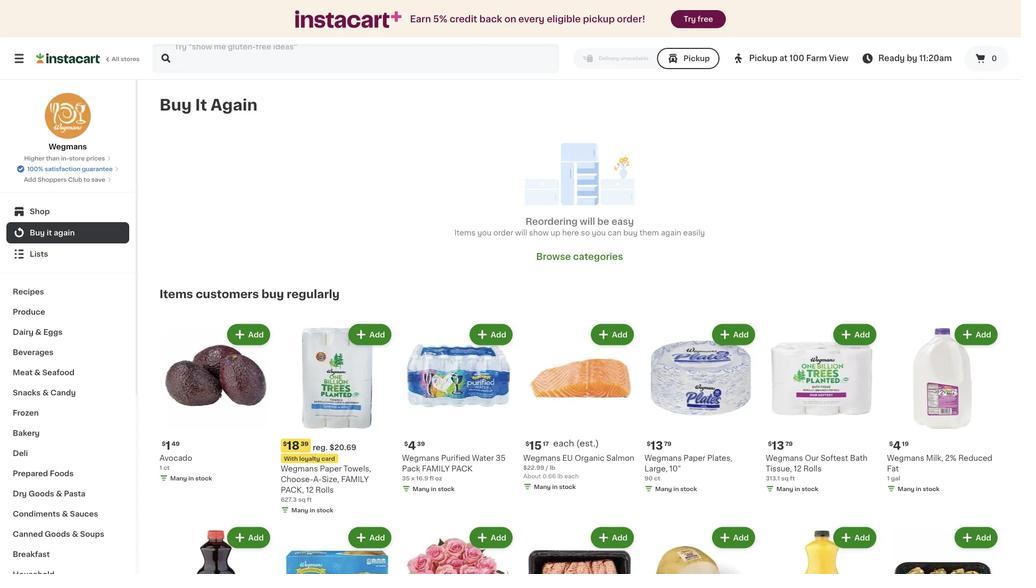 Task type: locate. For each thing, give the bounding box(es) containing it.
0 vertical spatial sq
[[781, 476, 789, 481]]

many down 0.66
[[534, 484, 551, 490]]

79 for our
[[785, 441, 793, 447]]

$ left 19
[[889, 441, 893, 447]]

39 inside $ 4 39
[[417, 441, 425, 447]]

snacks & candy
[[13, 389, 76, 397]]

ft
[[790, 476, 795, 481], [307, 497, 312, 503]]

wegmans for wegmans paper plates, large, 10" 90 ct
[[645, 454, 682, 462]]

1 vertical spatial 35
[[402, 476, 410, 481]]

wegmans paper plates, large, 10" 90 ct
[[645, 454, 733, 481]]

pack
[[452, 465, 473, 473]]

buy left regularly at the bottom left of the page
[[262, 289, 284, 300]]

in down 0.66
[[552, 484, 558, 490]]

1 13 from the left
[[651, 440, 663, 452]]

1 horizontal spatial ct
[[654, 476, 660, 481]]

service type group
[[573, 48, 720, 69]]

product group containing 15
[[523, 322, 636, 493]]

1 horizontal spatial pickup
[[749, 55, 778, 62]]

1 vertical spatial buy
[[30, 229, 45, 237]]

wegmans up the tissue,
[[766, 454, 803, 462]]

size,
[[322, 476, 339, 483]]

frozen
[[13, 410, 39, 417]]

1 horizontal spatial again
[[661, 229, 681, 236]]

each up eu
[[553, 440, 574, 448]]

items customers buy regularly
[[160, 289, 340, 300]]

product group containing 1
[[160, 322, 272, 485]]

wegmans up the choose-
[[281, 465, 318, 473]]

2 13 from the left
[[772, 440, 784, 452]]

save
[[91, 177, 105, 183]]

$ inside $ 1 49
[[162, 441, 166, 447]]

1 horizontal spatial buy
[[160, 98, 192, 113]]

credit
[[450, 15, 477, 24]]

lb right /
[[550, 465, 555, 471]]

many down 627.3
[[291, 507, 308, 513]]

3 $ from the left
[[404, 441, 408, 447]]

paper left plates,
[[684, 454, 706, 462]]

buy inside 'reordering will be easy items you order will show up here so you can buy them again easily'
[[624, 229, 638, 236]]

beverages
[[13, 349, 53, 356]]

in down wegmans paper towels, choose-a-size, family pack, 12 rolls 627.3 sq ft
[[310, 507, 315, 513]]

pickup inside button
[[684, 55, 710, 62]]

$ for wegmans paper plates, large, 10"
[[647, 441, 651, 447]]

free
[[698, 15, 713, 23]]

1 horizontal spatial 13
[[772, 440, 784, 452]]

0 vertical spatial 35
[[496, 454, 506, 462]]

1 horizontal spatial family
[[422, 465, 450, 473]]

in down wegmans our softest bath tissue, 12 rolls 313.1 sq ft at the bottom right of the page
[[795, 486, 800, 492]]

stock
[[195, 476, 212, 481], [559, 484, 576, 490], [438, 486, 455, 492], [680, 486, 697, 492], [802, 486, 819, 492], [923, 486, 940, 492], [317, 507, 333, 513]]

buy for buy it again
[[160, 98, 192, 113]]

instacart logo image
[[36, 52, 100, 65]]

1 down avocado
[[160, 465, 162, 471]]

buy
[[160, 98, 192, 113], [30, 229, 45, 237]]

0 horizontal spatial paper
[[320, 465, 342, 473]]

$ 13 79 up the tissue,
[[768, 440, 793, 452]]

1 vertical spatial lb
[[558, 473, 563, 479]]

2 $ from the left
[[283, 441, 287, 447]]

many in stock down "gal" on the bottom
[[898, 486, 940, 492]]

12
[[794, 465, 802, 473], [306, 486, 314, 494]]

1 horizontal spatial 79
[[785, 441, 793, 447]]

many for wegmans our softest bath tissue, 12 rolls
[[777, 486, 793, 492]]

0 vertical spatial paper
[[684, 454, 706, 462]]

35 left x
[[402, 476, 410, 481]]

1 $ from the left
[[162, 441, 166, 447]]

$ up with
[[283, 441, 287, 447]]

1 vertical spatial ct
[[654, 476, 660, 481]]

add button
[[228, 325, 269, 344], [349, 325, 390, 344], [471, 325, 512, 344], [592, 325, 633, 344], [713, 325, 754, 344], [834, 325, 876, 344], [956, 325, 997, 344], [228, 528, 269, 548], [349, 528, 390, 548], [471, 528, 512, 548], [592, 528, 633, 548], [713, 528, 754, 548], [834, 528, 876, 548], [956, 528, 997, 548]]

wegmans inside wegmans milk, 2% reduced fat 1 gal
[[887, 454, 924, 462]]

prices
[[86, 156, 105, 161]]

79 for paper
[[664, 441, 672, 447]]

1 $ 13 79 from the left
[[647, 440, 672, 452]]

& left sauces
[[62, 511, 68, 518]]

in for wegmans milk, 2% reduced fat
[[916, 486, 922, 492]]

many in stock
[[170, 476, 212, 481], [534, 484, 576, 490], [413, 486, 455, 492], [655, 486, 697, 492], [777, 486, 819, 492], [898, 486, 940, 492], [291, 507, 333, 513]]

1 vertical spatial items
[[160, 289, 193, 300]]

many in stock down 627.3
[[291, 507, 333, 513]]

$22.99
[[523, 465, 544, 471]]

1 vertical spatial each
[[564, 473, 579, 479]]

ct
[[163, 465, 170, 471], [654, 476, 660, 481]]

0 horizontal spatial again
[[54, 229, 75, 237]]

0 horizontal spatial sq
[[298, 497, 306, 503]]

paper inside wegmans paper towels, choose-a-size, family pack, 12 rolls 627.3 sq ft
[[320, 465, 342, 473]]

627.3
[[281, 497, 297, 503]]

product group
[[160, 322, 272, 485], [281, 322, 394, 517], [402, 322, 515, 495], [523, 322, 636, 493], [645, 322, 757, 495], [766, 322, 879, 495], [887, 322, 1000, 495], [160, 525, 272, 574], [281, 525, 394, 574], [402, 525, 515, 574], [523, 525, 636, 574], [645, 525, 757, 574], [766, 525, 879, 574], [887, 525, 1000, 574]]

& left soups on the bottom left of page
[[72, 531, 78, 538]]

2 4 from the left
[[893, 440, 901, 452]]

0 horizontal spatial 12
[[306, 486, 314, 494]]

dairy
[[13, 329, 33, 336]]

wegmans inside wegmans purified water 35 pack family pack 35 x 16.9 fl oz
[[402, 454, 439, 462]]

$ 13 79 up large,
[[647, 440, 672, 452]]

oz
[[435, 476, 442, 481]]

13 up large,
[[651, 440, 663, 452]]

1 horizontal spatial paper
[[684, 454, 706, 462]]

1 vertical spatial rolls
[[316, 486, 334, 494]]

& for dairy
[[35, 329, 41, 336]]

0 horizontal spatial you
[[477, 229, 492, 236]]

1 horizontal spatial buy
[[624, 229, 638, 236]]

in
[[188, 476, 194, 481], [552, 484, 558, 490], [431, 486, 436, 492], [674, 486, 679, 492], [795, 486, 800, 492], [916, 486, 922, 492], [310, 507, 315, 513]]

$ up the tissue,
[[768, 441, 772, 447]]

many down 313.1
[[777, 486, 793, 492]]

frozen link
[[6, 403, 129, 423]]

1 horizontal spatial ft
[[790, 476, 795, 481]]

lb
[[550, 465, 555, 471], [558, 473, 563, 479]]

12 right the tissue,
[[794, 465, 802, 473]]

1 horizontal spatial lb
[[558, 473, 563, 479]]

tissue,
[[766, 465, 792, 473]]

pickup down try free
[[684, 55, 710, 62]]

$ left 49
[[162, 441, 166, 447]]

7 $ from the left
[[889, 441, 893, 447]]

49
[[172, 441, 180, 447]]

79 up the tissue,
[[785, 441, 793, 447]]

1 horizontal spatial 4
[[893, 440, 901, 452]]

many in stock down avocado 1 ct
[[170, 476, 212, 481]]

79 up 10"
[[664, 441, 672, 447]]

higher than in-store prices link
[[24, 154, 111, 163]]

so
[[581, 229, 590, 236]]

condiments & sauces
[[13, 511, 98, 518]]

you left the "order"
[[477, 229, 492, 236]]

wegmans inside wegmans eu organic salmon $22.99 / lb about 0.66 lb each
[[523, 454, 561, 462]]

1 horizontal spatial rolls
[[804, 465, 822, 473]]

1 79 from the left
[[664, 441, 672, 447]]

product group containing 18
[[281, 322, 394, 517]]

in down 10"
[[674, 486, 679, 492]]

0 vertical spatial ct
[[163, 465, 170, 471]]

guarantee
[[82, 166, 113, 172]]

wegmans inside wegmans paper towels, choose-a-size, family pack, 12 rolls 627.3 sq ft
[[281, 465, 318, 473]]

1 vertical spatial ft
[[307, 497, 312, 503]]

$ 13 79 for wegmans paper plates, large, 10"
[[647, 440, 672, 452]]

35 right water
[[496, 454, 506, 462]]

rolls down size,
[[316, 486, 334, 494]]

wegmans
[[49, 143, 87, 151], [402, 454, 439, 462], [523, 454, 561, 462], [645, 454, 682, 462], [766, 454, 803, 462], [887, 454, 924, 462], [281, 465, 318, 473]]

0 vertical spatial buy
[[624, 229, 638, 236]]

ft down the tissue,
[[790, 476, 795, 481]]

prepared foods
[[13, 470, 74, 478]]

0 vertical spatial buy
[[160, 98, 192, 113]]

79
[[664, 441, 672, 447], [785, 441, 793, 447]]

goods for dry
[[29, 490, 54, 498]]

$ left 17
[[526, 441, 529, 447]]

39 right 18 at the bottom left of page
[[301, 441, 309, 447]]

0 horizontal spatial buy
[[262, 289, 284, 300]]

express icon image
[[295, 10, 402, 28]]

39 up pack
[[417, 441, 425, 447]]

4 left 19
[[893, 440, 901, 452]]

avocado 1 ct
[[160, 454, 192, 471]]

rolls
[[804, 465, 822, 473], [316, 486, 334, 494]]

wegmans up higher than in-store prices link
[[49, 143, 87, 151]]

items left customers
[[160, 289, 193, 300]]

paper down card
[[320, 465, 342, 473]]

0 horizontal spatial 79
[[664, 441, 672, 447]]

1 inside avocado 1 ct
[[160, 465, 162, 471]]

many in stock down 313.1
[[777, 486, 819, 492]]

1 left 49
[[166, 440, 171, 452]]

2 horizontal spatial 1
[[887, 476, 890, 481]]

many for wegmans purified water 35 pack family pack
[[413, 486, 430, 492]]

wegmans for wegmans paper towels, choose-a-size, family pack, 12 rolls 627.3 sq ft
[[281, 465, 318, 473]]

wegmans inside wegmans our softest bath tissue, 12 rolls 313.1 sq ft
[[766, 454, 803, 462]]

1
[[166, 440, 171, 452], [160, 465, 162, 471], [887, 476, 890, 481]]

sq
[[781, 476, 789, 481], [298, 497, 306, 503]]

stock for wegmans our softest bath tissue, 12 rolls
[[802, 486, 819, 492]]

bakery
[[13, 430, 40, 437]]

wegmans up large,
[[645, 454, 682, 462]]

1 39 from the left
[[301, 441, 309, 447]]

buy down easy
[[624, 229, 638, 236]]

& left the pasta
[[56, 490, 62, 498]]

4 for wegmans milk, 2% reduced fat
[[893, 440, 901, 452]]

0 vertical spatial ft
[[790, 476, 795, 481]]

ct down avocado
[[163, 465, 170, 471]]

reordering
[[526, 217, 578, 226]]

many
[[170, 476, 187, 481], [534, 484, 551, 490], [413, 486, 430, 492], [655, 486, 672, 492], [777, 486, 793, 492], [898, 486, 915, 492], [291, 507, 308, 513]]

paper
[[684, 454, 706, 462], [320, 465, 342, 473]]

family down towels,
[[341, 476, 369, 483]]

lb right 0.66
[[558, 473, 563, 479]]

store
[[69, 156, 85, 161]]

browse
[[536, 252, 571, 261]]

items left the "order"
[[454, 229, 476, 236]]

pickup left at
[[749, 55, 778, 62]]

$ up large,
[[647, 441, 651, 447]]

2 vertical spatial 1
[[887, 476, 890, 481]]

pickup inside popup button
[[749, 55, 778, 62]]

13 up the tissue,
[[772, 440, 784, 452]]

1 horizontal spatial items
[[454, 229, 476, 236]]

$ for avocado
[[162, 441, 166, 447]]

1 vertical spatial 1
[[160, 465, 162, 471]]

breakfast
[[13, 551, 50, 559]]

family inside wegmans paper towels, choose-a-size, family pack, 12 rolls 627.3 sq ft
[[341, 476, 369, 483]]

many down 16.9
[[413, 486, 430, 492]]

0 horizontal spatial 13
[[651, 440, 663, 452]]

many in stock down fl
[[413, 486, 455, 492]]

& for meat
[[34, 369, 40, 377]]

shop link
[[6, 201, 129, 222]]

1 vertical spatial 12
[[306, 486, 314, 494]]

family up oz
[[422, 465, 450, 473]]

1 horizontal spatial 12
[[794, 465, 802, 473]]

will left show
[[515, 229, 527, 236]]

0 horizontal spatial rolls
[[316, 486, 334, 494]]

x
[[411, 476, 415, 481]]

many in stock for wegmans milk, 2% reduced fat
[[898, 486, 940, 492]]

wegmans link
[[44, 93, 91, 152]]

ct right 90
[[654, 476, 660, 481]]

many down large,
[[655, 486, 672, 492]]

1 4 from the left
[[408, 440, 416, 452]]

add
[[24, 177, 36, 183], [248, 331, 264, 339], [370, 331, 385, 339], [491, 331, 506, 339], [612, 331, 628, 339], [733, 331, 749, 339], [855, 331, 870, 339], [976, 331, 991, 339], [248, 534, 264, 542], [370, 534, 385, 542], [491, 534, 506, 542], [612, 534, 628, 542], [733, 534, 749, 542], [855, 534, 870, 542], [976, 534, 991, 542]]

& for snacks
[[42, 389, 49, 397]]

39 for 18
[[301, 441, 309, 447]]

1 horizontal spatial 35
[[496, 454, 506, 462]]

0 horizontal spatial $ 13 79
[[647, 440, 672, 452]]

wegmans for wegmans
[[49, 143, 87, 151]]

2 you from the left
[[592, 229, 606, 236]]

0 horizontal spatial pickup
[[684, 55, 710, 62]]

$ up pack
[[404, 441, 408, 447]]

313.1
[[766, 476, 780, 481]]

goods down condiments & sauces
[[45, 531, 70, 538]]

in down wegmans milk, 2% reduced fat 1 gal
[[916, 486, 922, 492]]

wegmans logo image
[[44, 93, 91, 139]]

0 horizontal spatial 1
[[160, 465, 162, 471]]

club
[[68, 177, 82, 183]]

you down the be
[[592, 229, 606, 236]]

pickup for pickup
[[684, 55, 710, 62]]

many in stock down 10"
[[655, 486, 697, 492]]

0 horizontal spatial 39
[[301, 441, 309, 447]]

& left candy
[[42, 389, 49, 397]]

pickup
[[583, 15, 615, 24]]

paper inside wegmans paper plates, large, 10" 90 ct
[[684, 454, 706, 462]]

in down avocado 1 ct
[[188, 476, 194, 481]]

will up the so
[[580, 217, 595, 226]]

1 horizontal spatial $ 13 79
[[768, 440, 793, 452]]

in down fl
[[431, 486, 436, 492]]

many in stock for wegmans purified water 35 pack family pack
[[413, 486, 455, 492]]

goods down prepared foods
[[29, 490, 54, 498]]

0 horizontal spatial lb
[[550, 465, 555, 471]]

plates,
[[707, 454, 733, 462]]

/
[[546, 465, 548, 471]]

$ inside the $ 4 19
[[889, 441, 893, 447]]

0 horizontal spatial ct
[[163, 465, 170, 471]]

39 inside '$ 18 39'
[[301, 441, 309, 447]]

2 79 from the left
[[785, 441, 793, 447]]

0 vertical spatial 1
[[166, 440, 171, 452]]

many down "gal" on the bottom
[[898, 486, 915, 492]]

1 horizontal spatial 39
[[417, 441, 425, 447]]

stock for wegmans paper towels, choose-a-size, family pack, 12 rolls
[[317, 507, 333, 513]]

wegmans milk, 2% reduced fat 1 gal
[[887, 454, 993, 481]]

add shoppers club to save link
[[24, 176, 112, 184]]

0 horizontal spatial buy
[[30, 229, 45, 237]]

ft right 627.3
[[307, 497, 312, 503]]

5 $ from the left
[[647, 441, 651, 447]]

12 inside wegmans our softest bath tissue, 12 rolls 313.1 sq ft
[[794, 465, 802, 473]]

4
[[408, 440, 416, 452], [893, 440, 901, 452]]

12 down a-
[[306, 486, 314, 494]]

again right them
[[661, 229, 681, 236]]

1 left "gal" on the bottom
[[887, 476, 890, 481]]

None search field
[[152, 44, 559, 73]]

$ inside $ 4 39
[[404, 441, 408, 447]]

0 vertical spatial items
[[454, 229, 476, 236]]

0 vertical spatial 12
[[794, 465, 802, 473]]

0 horizontal spatial will
[[515, 229, 527, 236]]

many in stock for wegmans our softest bath tissue, 12 rolls
[[777, 486, 819, 492]]

salmon
[[607, 454, 634, 462]]

each
[[553, 440, 574, 448], [564, 473, 579, 479]]

1 horizontal spatial sq
[[781, 476, 789, 481]]

1 horizontal spatial you
[[592, 229, 606, 236]]

fl
[[430, 476, 434, 481]]

wegmans down the $ 4 19 on the right bottom of the page
[[887, 454, 924, 462]]

satisfaction
[[45, 166, 80, 172]]

&
[[35, 329, 41, 336], [34, 369, 40, 377], [42, 389, 49, 397], [56, 490, 62, 498], [62, 511, 68, 518], [72, 531, 78, 538]]

than
[[46, 156, 60, 161]]

& right meat
[[34, 369, 40, 377]]

many for avocado
[[170, 476, 187, 481]]

2 $ 13 79 from the left
[[768, 440, 793, 452]]

many down avocado 1 ct
[[170, 476, 187, 481]]

6 $ from the left
[[768, 441, 772, 447]]

1 vertical spatial family
[[341, 476, 369, 483]]

& left eggs
[[35, 329, 41, 336]]

1 vertical spatial paper
[[320, 465, 342, 473]]

categories
[[573, 252, 623, 261]]

wegmans up /
[[523, 454, 561, 462]]

in for avocado
[[188, 476, 194, 481]]

0 vertical spatial will
[[580, 217, 595, 226]]

dry
[[13, 490, 27, 498]]

many in stock for avocado
[[170, 476, 212, 481]]

0 horizontal spatial 4
[[408, 440, 416, 452]]

100%
[[27, 166, 43, 172]]

2 39 from the left
[[417, 441, 425, 447]]

0 horizontal spatial family
[[341, 476, 369, 483]]

sq right 627.3
[[298, 497, 306, 503]]

1 vertical spatial sq
[[298, 497, 306, 503]]

sq down the tissue,
[[781, 476, 789, 481]]

reg. $20.69
[[313, 444, 356, 451]]

sauces
[[70, 511, 98, 518]]

again right it
[[54, 229, 75, 237]]

rolls down our
[[804, 465, 822, 473]]

0.66
[[543, 473, 556, 479]]

each down eu
[[564, 473, 579, 479]]

39
[[301, 441, 309, 447], [417, 441, 425, 447]]

ct inside wegmans paper plates, large, 10" 90 ct
[[654, 476, 660, 481]]

farm
[[806, 55, 827, 62]]

0 vertical spatial goods
[[29, 490, 54, 498]]

0 vertical spatial family
[[422, 465, 450, 473]]

browse categories link
[[536, 251, 623, 262]]

wegmans down $ 4 39
[[402, 454, 439, 462]]

4 $ from the left
[[526, 441, 529, 447]]

0 vertical spatial lb
[[550, 465, 555, 471]]

4 up pack
[[408, 440, 416, 452]]

$ 1 49
[[162, 440, 180, 452]]

seafood
[[42, 369, 74, 377]]

wegmans inside wegmans paper plates, large, 10" 90 ct
[[645, 454, 682, 462]]

1 vertical spatial goods
[[45, 531, 70, 538]]

0 horizontal spatial ft
[[307, 497, 312, 503]]

0 vertical spatial rolls
[[804, 465, 822, 473]]

add shoppers club to save
[[24, 177, 105, 183]]

1 horizontal spatial 1
[[166, 440, 171, 452]]



Task type: describe. For each thing, give the bounding box(es) containing it.
order!
[[617, 15, 645, 24]]

all stores
[[112, 56, 140, 62]]

earn
[[410, 15, 431, 24]]

recipes
[[13, 288, 44, 296]]

ready
[[879, 55, 905, 62]]

Search field
[[153, 45, 558, 72]]

our
[[805, 454, 819, 462]]

in-
[[61, 156, 69, 161]]

5%
[[433, 15, 447, 24]]

pack,
[[281, 486, 304, 494]]

ft inside wegmans our softest bath tissue, 12 rolls 313.1 sq ft
[[790, 476, 795, 481]]

loyalty
[[299, 456, 320, 462]]

wegmans for wegmans purified water 35 pack family pack 35 x 16.9 fl oz
[[402, 454, 439, 462]]

beverages link
[[6, 343, 129, 363]]

sq inside wegmans paper towels, choose-a-size, family pack, 12 rolls 627.3 sq ft
[[298, 497, 306, 503]]

$15.17 each (estimated) element
[[523, 439, 636, 453]]

stock for avocado
[[195, 476, 212, 481]]

39 for 4
[[417, 441, 425, 447]]

$ inside '$ 18 39'
[[283, 441, 287, 447]]

$ 18 39
[[283, 440, 309, 452]]

stock for wegmans paper plates, large, 10"
[[680, 486, 697, 492]]

$ 4 39
[[404, 440, 425, 452]]

$ for wegmans milk, 2% reduced fat
[[889, 441, 893, 447]]

1 you from the left
[[477, 229, 492, 236]]

candy
[[50, 389, 76, 397]]

at
[[780, 55, 788, 62]]

condiments
[[13, 511, 60, 518]]

each inside wegmans eu organic salmon $22.99 / lb about 0.66 lb each
[[564, 473, 579, 479]]

with loyalty card price $18.39. original price $20.69. element
[[281, 439, 394, 453]]

wegmans eu organic salmon $22.99 / lb about 0.66 lb each
[[523, 454, 634, 479]]

ready by 11:20am link
[[862, 52, 952, 65]]

$ inside $ 15 17
[[526, 441, 529, 447]]

be
[[598, 217, 609, 226]]

higher than in-store prices
[[24, 156, 105, 161]]

them
[[640, 229, 659, 236]]

wegmans for wegmans eu organic salmon $22.99 / lb about 0.66 lb each
[[523, 454, 561, 462]]

it
[[47, 229, 52, 237]]

rolls inside wegmans our softest bath tissue, 12 rolls 313.1 sq ft
[[804, 465, 822, 473]]

paper for with loyalty card
[[320, 465, 342, 473]]

many in stock for wegmans paper towels, choose-a-size, family pack, 12 rolls
[[291, 507, 333, 513]]

10"
[[670, 465, 681, 473]]

every
[[519, 15, 545, 24]]

condiments & sauces link
[[6, 504, 129, 524]]

back
[[480, 15, 502, 24]]

stores
[[121, 56, 140, 62]]

goods for canned
[[45, 531, 70, 538]]

avocado
[[160, 454, 192, 462]]

many in stock for wegmans paper plates, large, 10"
[[655, 486, 697, 492]]

about
[[523, 473, 541, 479]]

many in stock down 0.66
[[534, 484, 576, 490]]

$ 15 17
[[526, 440, 549, 452]]

all
[[112, 56, 119, 62]]

snacks & candy link
[[6, 383, 129, 403]]

pickup at 100 farm view
[[749, 55, 849, 62]]

by
[[907, 55, 918, 62]]

reg.
[[313, 444, 328, 451]]

pickup for pickup at 100 farm view
[[749, 55, 778, 62]]

1 for $
[[166, 440, 171, 452]]

here
[[562, 229, 579, 236]]

11:20am
[[920, 55, 952, 62]]

items inside 'reordering will be easy items you order will show up here so you can buy them again easily'
[[454, 229, 476, 236]]

ct inside avocado 1 ct
[[163, 465, 170, 471]]

1 inside wegmans milk, 2% reduced fat 1 gal
[[887, 476, 890, 481]]

meat
[[13, 369, 32, 377]]

(est.)
[[576, 440, 599, 448]]

0 horizontal spatial 35
[[402, 476, 410, 481]]

0 horizontal spatial items
[[160, 289, 193, 300]]

breakfast link
[[6, 545, 129, 565]]

card
[[322, 456, 335, 462]]

1 vertical spatial will
[[515, 229, 527, 236]]

$ for wegmans our softest bath tissue, 12 rolls
[[768, 441, 772, 447]]

in for wegmans paper towels, choose-a-size, family pack, 12 rolls
[[310, 507, 315, 513]]

many for wegmans milk, 2% reduced fat
[[898, 486, 915, 492]]

4 for wegmans purified water 35 pack family pack
[[408, 440, 416, 452]]

all stores link
[[36, 44, 140, 73]]

shoppers
[[38, 177, 67, 183]]

$ 13 79 for wegmans our softest bath tissue, 12 rolls
[[768, 440, 793, 452]]

wegmans for wegmans our softest bath tissue, 12 rolls 313.1 sq ft
[[766, 454, 803, 462]]

many for wegmans paper plates, large, 10"
[[655, 486, 672, 492]]

deli link
[[6, 444, 129, 464]]

milk,
[[926, 454, 944, 462]]

easy
[[612, 217, 634, 226]]

buy it again link
[[6, 222, 129, 244]]

family inside wegmans purified water 35 pack family pack 35 x 16.9 fl oz
[[422, 465, 450, 473]]

fat
[[887, 465, 899, 473]]

& for condiments
[[62, 511, 68, 518]]

reordering will be easy items you order will show up here so you can buy them again easily
[[454, 217, 705, 236]]

canned
[[13, 531, 43, 538]]

2%
[[945, 454, 957, 462]]

wegmans our softest bath tissue, 12 rolls 313.1 sq ft
[[766, 454, 868, 481]]

$ 4 19
[[889, 440, 909, 452]]

1 for avocado
[[160, 465, 162, 471]]

19
[[902, 441, 909, 447]]

stock for wegmans milk, 2% reduced fat
[[923, 486, 940, 492]]

browse categories
[[536, 252, 623, 261]]

$20.69
[[330, 444, 356, 451]]

rolls inside wegmans paper towels, choose-a-size, family pack, 12 rolls 627.3 sq ft
[[316, 486, 334, 494]]

prepared
[[13, 470, 48, 478]]

canned goods & soups
[[13, 531, 104, 538]]

in for wegmans purified water 35 pack family pack
[[431, 486, 436, 492]]

wegmans for wegmans milk, 2% reduced fat 1 gal
[[887, 454, 924, 462]]

1 horizontal spatial will
[[580, 217, 595, 226]]

dairy & eggs link
[[6, 322, 129, 343]]

many for wegmans paper towels, choose-a-size, family pack, 12 rolls
[[291, 507, 308, 513]]

large,
[[645, 465, 668, 473]]

softest
[[821, 454, 848, 462]]

sq inside wegmans our softest bath tissue, 12 rolls 313.1 sq ft
[[781, 476, 789, 481]]

buy for buy it again
[[30, 229, 45, 237]]

eggs
[[43, 329, 62, 336]]

customers
[[196, 289, 259, 300]]

paper for 13
[[684, 454, 706, 462]]

ft inside wegmans paper towels, choose-a-size, family pack, 12 rolls 627.3 sq ft
[[307, 497, 312, 503]]

90
[[645, 476, 653, 481]]

stock for wegmans purified water 35 pack family pack
[[438, 486, 455, 492]]

100
[[790, 55, 804, 62]]

13 for wegmans paper plates, large, 10"
[[651, 440, 663, 452]]

purified
[[441, 454, 470, 462]]

in for wegmans paper plates, large, 10"
[[674, 486, 679, 492]]

12 inside wegmans paper towels, choose-a-size, family pack, 12 rolls 627.3 sq ft
[[306, 486, 314, 494]]

13 for wegmans our softest bath tissue, 12 rolls
[[772, 440, 784, 452]]

0
[[992, 55, 997, 62]]

can
[[608, 229, 622, 236]]

0 button
[[965, 46, 1009, 71]]

wegmans purified water 35 pack family pack 35 x 16.9 fl oz
[[402, 454, 506, 481]]

meat & seafood
[[13, 369, 74, 377]]

shop
[[30, 208, 50, 215]]

pickup at 100 farm view button
[[732, 44, 849, 73]]

in for wegmans our softest bath tissue, 12 rolls
[[795, 486, 800, 492]]

1 vertical spatial buy
[[262, 289, 284, 300]]

100% satisfaction guarantee button
[[17, 163, 119, 173]]

100% satisfaction guarantee
[[27, 166, 113, 172]]

$ for wegmans purified water 35 pack family pack
[[404, 441, 408, 447]]

with loyalty card
[[284, 456, 335, 462]]

lists link
[[6, 244, 129, 265]]

higher
[[24, 156, 45, 161]]

again inside 'reordering will be easy items you order will show up here so you can buy them again easily'
[[661, 229, 681, 236]]

0 vertical spatial each
[[553, 440, 574, 448]]

16.9
[[416, 476, 428, 481]]



Task type: vqa. For each thing, say whether or not it's contained in the screenshot.


